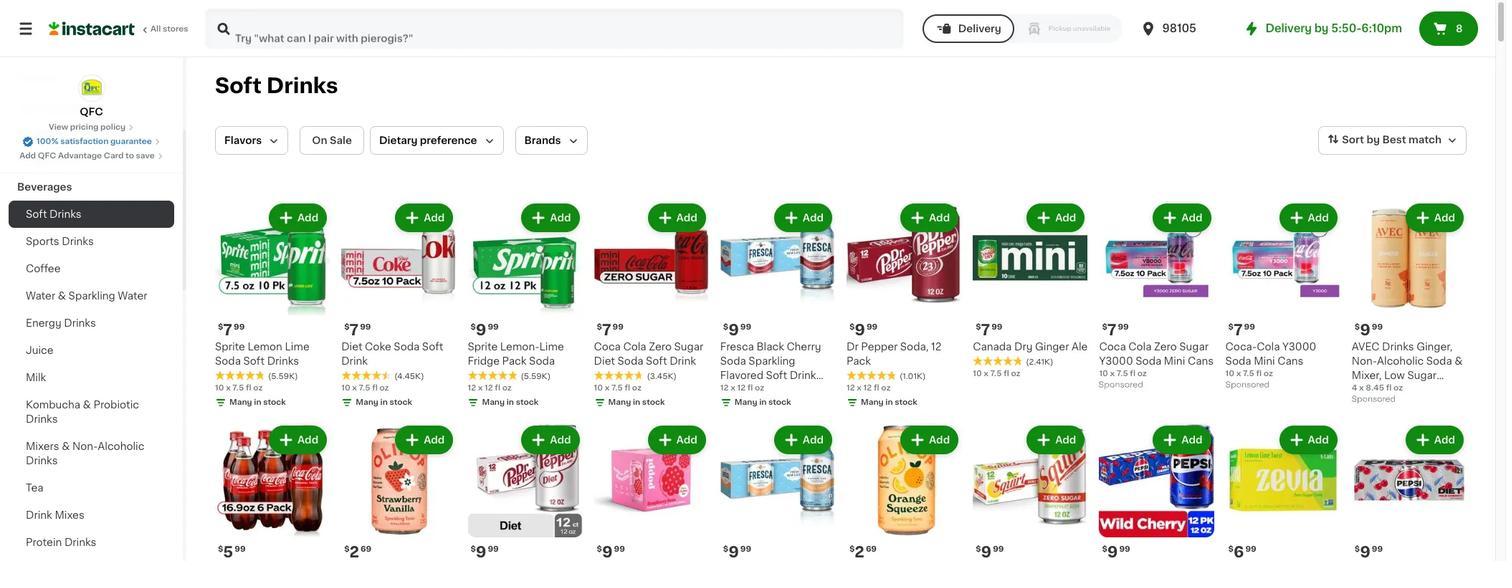 Task type: vqa. For each thing, say whether or not it's contained in the screenshot.


Task type: describe. For each thing, give the bounding box(es) containing it.
coca for coca cola zero sugar y3000 soda mini cans 10 x 7.5 fl oz
[[1100, 342, 1126, 352]]

7.5 inside 'coca cola zero sugar y3000 soda mini cans 10 x 7.5 fl oz'
[[1117, 370, 1129, 378]]

dairy
[[17, 155, 45, 165]]

diet inside diet coke soda soft drink
[[342, 342, 363, 352]]

ale
[[1072, 342, 1088, 352]]

ginger inside avec drinks ginger, non-alcoholic soda & mixer, low sugar ginger beer
[[1352, 385, 1387, 395]]

flavors
[[224, 136, 262, 146]]

lemon-
[[500, 342, 540, 352]]

sprite for 7
[[215, 342, 245, 352]]

sponsored badge image for y3000
[[1100, 381, 1143, 390]]

tea link
[[9, 475, 174, 502]]

alcoholic inside avec drinks ginger, non-alcoholic soda & mixer, low sugar ginger beer
[[1378, 357, 1424, 367]]

sponsored badge image for mini
[[1226, 381, 1269, 390]]

energy drinks link
[[9, 310, 174, 337]]

many in stock for lemon
[[230, 399, 286, 407]]

service type group
[[923, 14, 1123, 43]]

coke
[[365, 342, 391, 352]]

98105 button
[[1140, 9, 1226, 49]]

milk
[[26, 373, 46, 383]]

guarantee
[[110, 138, 152, 146]]

6 many in stock from the left
[[735, 399, 792, 407]]

coffee link
[[9, 255, 174, 283]]

& for probiotic
[[83, 400, 91, 410]]

Best match Sort by field
[[1319, 126, 1467, 155]]

sprite lemon lime soda soft drinks
[[215, 342, 310, 367]]

1 $ 2 69 from the left
[[850, 545, 877, 560]]

soda inside 'coca cola zero sugar y3000 soda mini cans 10 x 7.5 fl oz'
[[1136, 357, 1162, 367]]

soda inside the sprite lemon-lime fridge pack soda
[[529, 357, 555, 367]]

kombucha & probiotic drinks link
[[9, 392, 174, 433]]

12 x 12 fl oz for sprite lemon-lime fridge pack soda
[[468, 385, 512, 392]]

pricing
[[70, 123, 99, 131]]

produce
[[17, 128, 61, 138]]

fl inside 'coca cola zero sugar y3000 soda mini cans 10 x 7.5 fl oz'
[[1131, 370, 1136, 378]]

instacart logo image
[[49, 20, 135, 37]]

& for eggs
[[48, 155, 56, 165]]

sports
[[26, 237, 59, 247]]

& for sparkling
[[58, 291, 66, 301]]

sugar inside 'coca cola zero sugar y3000 soda mini cans 10 x 7.5 fl oz'
[[1180, 342, 1209, 352]]

add qfc advantage card to save link
[[19, 151, 163, 162]]

ginger,
[[1417, 342, 1453, 352]]

in for pepper
[[886, 399, 893, 407]]

2 $ 2 69 from the left
[[344, 545, 372, 560]]

$ 7 99 for sprite
[[218, 323, 245, 338]]

y3000 inside 'coca cola zero sugar y3000 soda mini cans 10 x 7.5 fl oz'
[[1100, 357, 1134, 367]]

product group containing 5
[[215, 423, 330, 562]]

4 x 8.45 fl oz
[[1352, 385, 1404, 392]]

fresca black cherry soda sparkling flavored soft drink zero calorie and sugar free
[[721, 342, 822, 410]]

mini inside 'coca cola zero sugar y3000 soda mini cans 10 x 7.5 fl oz'
[[1165, 357, 1186, 367]]

drinks inside soft drinks link
[[50, 209, 82, 219]]

1 69 from the left
[[866, 546, 877, 554]]

kombucha
[[26, 400, 80, 410]]

many for sprite lemon lime soda soft drinks
[[230, 399, 252, 407]]

diet inside coca cola zero sugar diet soda soft drink
[[594, 357, 615, 367]]

recipes
[[17, 73, 59, 83]]

sale
[[330, 136, 352, 146]]

by for sort
[[1367, 135, 1381, 145]]

non- inside avec drinks ginger, non-alcoholic soda & mixer, low sugar ginger beer
[[1352, 357, 1378, 367]]

fresca
[[721, 342, 754, 352]]

pepper
[[862, 342, 898, 352]]

dry
[[1015, 342, 1033, 352]]

all stores link
[[49, 9, 189, 49]]

all
[[151, 25, 161, 33]]

in for cola
[[633, 399, 641, 407]]

6 stock from the left
[[769, 399, 792, 407]]

drinks inside protein drinks link
[[64, 538, 96, 548]]

tea
[[26, 483, 43, 493]]

preference
[[420, 136, 477, 146]]

(4.45k)
[[395, 373, 424, 381]]

by for delivery
[[1315, 23, 1329, 34]]

oz inside 'coca cola zero sugar y3000 soda mini cans 10 x 7.5 fl oz'
[[1138, 370, 1147, 378]]

soft inside coca cola zero sugar diet soda soft drink
[[646, 357, 667, 367]]

0 vertical spatial qfc
[[80, 107, 103, 117]]

best
[[1383, 135, 1407, 145]]

cans inside coca-cola y3000 soda mini cans 10 x 7.5 fl oz
[[1278, 357, 1304, 367]]

non- inside mixers & non-alcoholic drinks
[[72, 442, 98, 452]]

view pricing policy
[[49, 123, 126, 131]]

on sale button
[[300, 126, 364, 155]]

thanksgiving link
[[9, 92, 174, 119]]

y3000 inside coca-cola y3000 soda mini cans 10 x 7.5 fl oz
[[1283, 342, 1317, 352]]

many in stock for coke
[[356, 399, 412, 407]]

0 vertical spatial ginger
[[1036, 342, 1070, 352]]

cans inside 'coca cola zero sugar y3000 soda mini cans 10 x 7.5 fl oz'
[[1188, 357, 1214, 367]]

many for coca cola zero sugar diet soda soft drink
[[609, 399, 631, 407]]

dr pepper soda, 12 pack
[[847, 342, 942, 367]]

(3.45k)
[[647, 373, 677, 381]]

Search field
[[207, 10, 903, 47]]

flavors button
[[215, 126, 288, 155]]

kombucha & probiotic drinks
[[26, 400, 139, 425]]

brands
[[525, 136, 561, 146]]

dietary preference button
[[370, 126, 504, 155]]

drink mixes link
[[9, 502, 174, 529]]

cola for y3000
[[1129, 342, 1152, 352]]

in for lemon
[[254, 399, 261, 407]]

water & sparkling water link
[[9, 283, 174, 310]]

cola for diet
[[624, 342, 647, 352]]

(1.01k)
[[900, 373, 926, 381]]

10 inside 'coca cola zero sugar y3000 soda mini cans 10 x 7.5 fl oz'
[[1100, 370, 1109, 378]]

drinks inside sprite lemon lime soda soft drinks
[[267, 357, 299, 367]]

dairy & eggs link
[[9, 146, 174, 174]]

card
[[104, 152, 124, 160]]

& inside avec drinks ginger, non-alcoholic soda & mixer, low sugar ginger beer
[[1455, 357, 1463, 367]]

sparkling inside fresca black cherry soda sparkling flavored soft drink zero calorie and sugar free
[[749, 357, 796, 367]]

$ inside $ 5 99
[[218, 546, 223, 554]]

zero inside fresca black cherry soda sparkling flavored soft drink zero calorie and sugar free
[[721, 385, 743, 395]]

cherry
[[787, 342, 822, 352]]

8.45
[[1367, 385, 1385, 392]]

6 in from the left
[[760, 399, 767, 407]]

beverages link
[[9, 174, 174, 201]]

delivery for delivery by 5:50-6:10pm
[[1266, 23, 1312, 34]]

save
[[136, 152, 155, 160]]

pack for pepper
[[847, 357, 871, 367]]

sports drinks link
[[9, 228, 174, 255]]

10 for sprite lemon lime soda soft drinks
[[215, 385, 224, 392]]

2 horizontal spatial sponsored badge image
[[1352, 396, 1396, 404]]

on sale
[[312, 136, 352, 146]]

and
[[784, 385, 804, 395]]

mixers
[[26, 442, 59, 452]]

6 $ 7 99 from the left
[[1229, 323, 1256, 338]]

coca-cola y3000 soda mini cans 10 x 7.5 fl oz
[[1226, 342, 1317, 378]]

soda,
[[901, 342, 929, 352]]

calorie
[[746, 385, 782, 395]]

qfc link
[[78, 75, 105, 119]]

protein drinks link
[[9, 529, 174, 557]]

stock for coke
[[390, 399, 412, 407]]

best match
[[1383, 135, 1442, 145]]

avec
[[1352, 342, 1380, 352]]

soda inside diet coke soda soft drink
[[394, 342, 420, 352]]

stock for lemon
[[263, 399, 286, 407]]

sort by
[[1343, 135, 1381, 145]]

soft drinks link
[[9, 201, 174, 228]]

diet coke soda soft drink
[[342, 342, 444, 367]]

advantage
[[58, 152, 102, 160]]

energy drinks
[[26, 318, 96, 328]]

drinks inside sports drinks link
[[62, 237, 94, 247]]

pack for lemon-
[[502, 357, 527, 367]]

view pricing policy link
[[49, 122, 134, 133]]

energy
[[26, 318, 61, 328]]

8
[[1457, 24, 1463, 34]]

soft inside sprite lemon lime soda soft drinks
[[244, 357, 265, 367]]

99 inside $ 5 99
[[235, 546, 246, 554]]

soft up flavors
[[215, 75, 262, 96]]

soda inside fresca black cherry soda sparkling flavored soft drink zero calorie and sugar free
[[721, 357, 746, 367]]

juice
[[26, 346, 53, 356]]

eggs
[[58, 155, 84, 165]]

drink inside coca cola zero sugar diet soda soft drink
[[670, 357, 696, 367]]

low
[[1385, 371, 1406, 381]]

7 for canada
[[982, 323, 991, 338]]

7 for coca
[[602, 323, 611, 338]]

1 water from the left
[[26, 291, 55, 301]]



Task type: locate. For each thing, give the bounding box(es) containing it.
7.5 for sprite lemon lime soda soft drinks
[[233, 385, 244, 392]]

4 stock from the left
[[516, 399, 539, 407]]

$ 2 69
[[850, 545, 877, 560], [344, 545, 372, 560]]

drinks down water & sparkling water
[[64, 318, 96, 328]]

& for non-
[[62, 442, 70, 452]]

6:10pm
[[1362, 23, 1403, 34]]

1 horizontal spatial pack
[[847, 357, 871, 367]]

0 horizontal spatial lime
[[285, 342, 310, 352]]

1 horizontal spatial zero
[[721, 385, 743, 395]]

delivery by 5:50-6:10pm
[[1266, 23, 1403, 34]]

protein drinks
[[26, 538, 96, 548]]

many in stock down sprite lemon lime soda soft drinks
[[230, 399, 286, 407]]

2 12 x 12 fl oz from the left
[[468, 385, 512, 392]]

soda inside coca cola zero sugar diet soda soft drink
[[618, 357, 644, 367]]

many in stock down (4.45k)
[[356, 399, 412, 407]]

water down coffee
[[26, 291, 55, 301]]

2 69 from the left
[[361, 546, 372, 554]]

delivery for delivery
[[959, 24, 1002, 34]]

0 horizontal spatial qfc
[[38, 152, 56, 160]]

1 horizontal spatial 12 x 12 fl oz
[[721, 385, 765, 392]]

None search field
[[205, 9, 904, 49]]

mixers & non-alcoholic drinks link
[[9, 433, 174, 475]]

$ 7 99 up coca cola zero sugar diet soda soft drink
[[597, 323, 624, 338]]

100% satisfaction guarantee button
[[22, 133, 161, 148]]

drinks up on
[[267, 75, 338, 96]]

many in stock down the sprite lemon-lime fridge pack soda
[[482, 399, 539, 407]]

cans
[[1188, 357, 1214, 367], [1278, 357, 1304, 367]]

7 up coca cola zero sugar diet soda soft drink
[[602, 323, 611, 338]]

sparkling inside water & sparkling water 'link'
[[69, 291, 115, 301]]

$ 7 99 up sprite lemon lime soda soft drinks
[[218, 323, 245, 338]]

0 vertical spatial diet
[[342, 342, 363, 352]]

7 up coca-
[[1234, 323, 1243, 338]]

sugar inside fresca black cherry soda sparkling flavored soft drink zero calorie and sugar free
[[721, 400, 750, 410]]

recipes link
[[9, 65, 174, 92]]

10 x 7.5 fl oz for sprite lemon lime soda soft drinks
[[215, 385, 263, 392]]

0 horizontal spatial alcoholic
[[98, 442, 144, 452]]

1 horizontal spatial 69
[[866, 546, 877, 554]]

drinks down mixers
[[26, 456, 58, 466]]

in down sprite lemon lime soda soft drinks
[[254, 399, 261, 407]]

stock for cola
[[643, 399, 665, 407]]

view
[[49, 123, 68, 131]]

in down dr pepper soda, 12 pack
[[886, 399, 893, 407]]

3 many in stock from the left
[[356, 399, 412, 407]]

delivery
[[1266, 23, 1312, 34], [959, 24, 1002, 34]]

add qfc advantage card to save
[[19, 152, 155, 160]]

sprite inside the sprite lemon-lime fridge pack soda
[[468, 342, 498, 352]]

drink up and
[[790, 371, 817, 381]]

0 horizontal spatial cola
[[624, 342, 647, 352]]

1 horizontal spatial cans
[[1278, 357, 1304, 367]]

canada dry ginger ale
[[973, 342, 1088, 352]]

many in stock for pepper
[[861, 399, 918, 407]]

sprite up fridge at bottom
[[468, 342, 498, 352]]

3 in from the left
[[380, 399, 388, 407]]

0 vertical spatial by
[[1315, 23, 1329, 34]]

policy
[[100, 123, 126, 131]]

cola inside coca cola zero sugar diet soda soft drink
[[624, 342, 647, 352]]

sponsored badge image down coca-cola y3000 soda mini cans 10 x 7.5 fl oz
[[1226, 381, 1269, 390]]

0 horizontal spatial sparkling
[[69, 291, 115, 301]]

qfc logo image
[[78, 75, 105, 102]]

0 vertical spatial sparkling
[[69, 291, 115, 301]]

5 7 from the left
[[1108, 323, 1117, 338]]

alcoholic
[[1378, 357, 1424, 367], [98, 442, 144, 452]]

flavored
[[721, 371, 764, 381]]

x inside coca-cola y3000 soda mini cans 10 x 7.5 fl oz
[[1237, 370, 1242, 378]]

sugar inside avec drinks ginger, non-alcoholic soda & mixer, low sugar ginger beer
[[1408, 371, 1437, 381]]

12 x 12 fl oz down dr pepper soda, 12 pack
[[847, 385, 891, 392]]

$ 7 99 up 'coca cola zero sugar y3000 soda mini cans 10 x 7.5 fl oz'
[[1103, 323, 1129, 338]]

dietary preference
[[379, 136, 477, 146]]

drinks inside energy drinks link
[[64, 318, 96, 328]]

5 $ 7 99 from the left
[[1103, 323, 1129, 338]]

many for dr pepper soda, 12 pack
[[861, 399, 884, 407]]

1 vertical spatial soft drinks
[[26, 209, 82, 219]]

2 cans from the left
[[1278, 357, 1304, 367]]

0 horizontal spatial sponsored badge image
[[1100, 381, 1143, 390]]

1 vertical spatial sparkling
[[749, 357, 796, 367]]

zero
[[649, 342, 672, 352], [1155, 342, 1177, 352], [721, 385, 743, 395]]

many down sprite lemon lime soda soft drinks
[[230, 399, 252, 407]]

0 horizontal spatial coca
[[594, 342, 621, 352]]

3 stock from the left
[[390, 399, 412, 407]]

1 horizontal spatial (5.59k)
[[521, 373, 551, 381]]

sugar inside coca cola zero sugar diet soda soft drink
[[675, 342, 704, 352]]

pack inside the sprite lemon-lime fridge pack soda
[[502, 357, 527, 367]]

by inside best match sort by 'field'
[[1367, 135, 1381, 145]]

in down diet coke soda soft drink on the bottom left of page
[[380, 399, 388, 407]]

12 inside dr pepper soda, 12 pack
[[932, 342, 942, 352]]

x
[[984, 370, 989, 378], [1111, 370, 1115, 378], [1237, 370, 1242, 378], [226, 385, 231, 392], [857, 385, 862, 392], [352, 385, 357, 392], [478, 385, 483, 392], [605, 385, 610, 392], [731, 385, 736, 392], [1360, 385, 1365, 392]]

2 7 from the left
[[350, 323, 359, 338]]

soft up calorie
[[766, 371, 788, 381]]

0 horizontal spatial 2
[[350, 545, 359, 560]]

2 2 from the left
[[350, 545, 359, 560]]

4
[[1352, 385, 1358, 392]]

non- down "kombucha & probiotic drinks"
[[72, 442, 98, 452]]

$ 7 99 for canada
[[976, 323, 1003, 338]]

1 horizontal spatial diet
[[594, 357, 615, 367]]

soft drinks inside soft drinks link
[[26, 209, 82, 219]]

many in stock down calorie
[[735, 399, 792, 407]]

ginger up (2.41k)
[[1036, 342, 1070, 352]]

$
[[218, 324, 223, 331], [850, 324, 855, 331], [344, 324, 350, 331], [471, 324, 476, 331], [597, 324, 602, 331], [724, 324, 729, 331], [976, 324, 982, 331], [1103, 324, 1108, 331], [1229, 324, 1234, 331], [1355, 324, 1361, 331], [218, 546, 223, 554], [850, 546, 855, 554], [344, 546, 350, 554], [471, 546, 476, 554], [597, 546, 602, 554], [724, 546, 729, 554], [976, 546, 982, 554], [1103, 546, 1108, 554], [1229, 546, 1234, 554], [1355, 546, 1361, 554]]

alcoholic up low
[[1378, 357, 1424, 367]]

1 horizontal spatial lime
[[540, 342, 564, 352]]

many in stock down (3.45k)
[[609, 399, 665, 407]]

9
[[855, 323, 866, 338], [476, 323, 487, 338], [729, 323, 739, 338], [1361, 323, 1371, 338], [476, 545, 487, 560], [602, 545, 613, 560], [729, 545, 739, 560], [982, 545, 992, 560], [1108, 545, 1118, 560], [1361, 545, 1371, 560]]

coca for coca cola zero sugar diet soda soft drink
[[594, 342, 621, 352]]

soda inside sprite lemon lime soda soft drinks
[[215, 357, 241, 367]]

0 horizontal spatial (5.59k)
[[268, 373, 298, 381]]

0 vertical spatial non-
[[1352, 357, 1378, 367]]

coca cola zero sugar y3000 soda mini cans 10 x 7.5 fl oz
[[1100, 342, 1214, 378]]

7 up 'coca cola zero sugar y3000 soda mini cans 10 x 7.5 fl oz'
[[1108, 323, 1117, 338]]

$ 9 99
[[850, 323, 878, 338], [471, 323, 499, 338], [724, 323, 752, 338], [1355, 323, 1384, 338], [471, 545, 499, 560], [597, 545, 625, 560], [724, 545, 752, 560], [976, 545, 1004, 560], [1103, 545, 1131, 560], [1355, 545, 1384, 560]]

drinks down soft drinks link on the left of the page
[[62, 237, 94, 247]]

drinks up low
[[1383, 342, 1415, 352]]

sprite lemon-lime fridge pack soda
[[468, 342, 564, 367]]

10 inside coca-cola y3000 soda mini cans 10 x 7.5 fl oz
[[1226, 370, 1235, 378]]

3 7 from the left
[[602, 323, 611, 338]]

many down coca cola zero sugar diet soda soft drink
[[609, 399, 631, 407]]

0 horizontal spatial 69
[[361, 546, 372, 554]]

& inside 'link'
[[58, 291, 66, 301]]

$ 7 99 up coca-
[[1229, 323, 1256, 338]]

sort
[[1343, 135, 1365, 145]]

qfc up view pricing policy link
[[80, 107, 103, 117]]

dietary
[[379, 136, 418, 146]]

1 vertical spatial diet
[[594, 357, 615, 367]]

$ 7 99 up canada
[[976, 323, 1003, 338]]

pack down dr
[[847, 357, 871, 367]]

by inside delivery by 5:50-6:10pm link
[[1315, 23, 1329, 34]]

1 horizontal spatial coca
[[1100, 342, 1126, 352]]

1 12 x 12 fl oz from the left
[[847, 385, 891, 392]]

1 $ 7 99 from the left
[[218, 323, 245, 338]]

1 horizontal spatial non-
[[1352, 357, 1378, 367]]

lime inside the sprite lemon-lime fridge pack soda
[[540, 342, 564, 352]]

stores
[[163, 25, 188, 33]]

3 cola from the left
[[1257, 342, 1281, 352]]

2 stock from the left
[[895, 399, 918, 407]]

soft up sports
[[26, 209, 47, 219]]

sponsored badge image down "8.45"
[[1352, 396, 1396, 404]]

5
[[223, 545, 233, 560]]

juice link
[[9, 337, 174, 364]]

zero for mini
[[1155, 342, 1177, 352]]

1 vertical spatial ginger
[[1352, 385, 1387, 395]]

drink down the coke
[[342, 357, 368, 367]]

4 7 from the left
[[982, 323, 991, 338]]

2 horizontal spatial 12 x 12 fl oz
[[847, 385, 891, 392]]

1 horizontal spatial sparkling
[[749, 357, 796, 367]]

stock for pepper
[[895, 399, 918, 407]]

beer
[[1389, 385, 1413, 395]]

98105
[[1163, 23, 1197, 34]]

drinks inside "kombucha & probiotic drinks"
[[26, 415, 58, 425]]

drink inside drink mixes link
[[26, 511, 52, 521]]

non- down the avec
[[1352, 357, 1378, 367]]

1 horizontal spatial y3000
[[1283, 342, 1317, 352]]

0 horizontal spatial non-
[[72, 442, 98, 452]]

2 many in stock from the left
[[861, 399, 918, 407]]

(5.59k) for 9
[[521, 373, 551, 381]]

sugar left coca-
[[1180, 342, 1209, 352]]

drink inside fresca black cherry soda sparkling flavored soft drink zero calorie and sugar free
[[790, 371, 817, 381]]

10 x 7.5 fl oz down canada
[[973, 370, 1021, 378]]

alcoholic down probiotic
[[98, 442, 144, 452]]

milk link
[[9, 364, 174, 392]]

1 horizontal spatial sponsored badge image
[[1226, 381, 1269, 390]]

12 x 12 fl oz down flavored
[[721, 385, 765, 392]]

by left the "5:50-"
[[1315, 23, 1329, 34]]

100%
[[37, 138, 58, 146]]

6
[[1234, 545, 1245, 560]]

sponsored badge image
[[1100, 381, 1143, 390], [1226, 381, 1269, 390], [1352, 396, 1396, 404]]

1 coca from the left
[[594, 342, 621, 352]]

many
[[230, 399, 252, 407], [861, 399, 884, 407], [356, 399, 379, 407], [482, 399, 505, 407], [609, 399, 631, 407], [735, 399, 758, 407]]

fridge
[[468, 357, 500, 367]]

7.5 for coca cola zero sugar diet soda soft drink
[[612, 385, 623, 392]]

lime for 7
[[285, 342, 310, 352]]

10 x 7.5 fl oz for diet coke soda soft drink
[[342, 385, 389, 392]]

match
[[1409, 135, 1442, 145]]

0 horizontal spatial 12 x 12 fl oz
[[468, 385, 512, 392]]

99 inside $ 6 99
[[1246, 546, 1257, 554]]

delivery by 5:50-6:10pm link
[[1243, 20, 1403, 37]]

oz
[[1012, 370, 1021, 378], [1138, 370, 1147, 378], [1264, 370, 1274, 378], [253, 385, 263, 392], [882, 385, 891, 392], [380, 385, 389, 392], [503, 385, 512, 392], [632, 385, 642, 392], [755, 385, 765, 392], [1394, 385, 1404, 392]]

stock for lemon-
[[516, 399, 539, 407]]

2 in from the left
[[886, 399, 893, 407]]

1 horizontal spatial water
[[118, 291, 147, 301]]

lemon
[[248, 342, 282, 352]]

1 horizontal spatial mini
[[1254, 357, 1276, 367]]

2 (5.59k) from the left
[[521, 373, 551, 381]]

sparkling
[[69, 291, 115, 301], [749, 357, 796, 367]]

8 button
[[1420, 11, 1479, 46]]

in for coke
[[380, 399, 388, 407]]

all stores
[[151, 25, 188, 33]]

1 7 from the left
[[223, 323, 232, 338]]

many in stock for cola
[[609, 399, 665, 407]]

x inside 'coca cola zero sugar y3000 soda mini cans 10 x 7.5 fl oz'
[[1111, 370, 1115, 378]]

oz inside coca-cola y3000 soda mini cans 10 x 7.5 fl oz
[[1264, 370, 1274, 378]]

7 up sprite lemon lime soda soft drinks
[[223, 323, 232, 338]]

sugar up beer
[[1408, 371, 1437, 381]]

cola for mini
[[1257, 342, 1281, 352]]

drinks down "lemon"
[[267, 357, 299, 367]]

many in stock
[[230, 399, 286, 407], [861, 399, 918, 407], [356, 399, 412, 407], [482, 399, 539, 407], [609, 399, 665, 407], [735, 399, 792, 407]]

5 many from the left
[[609, 399, 631, 407]]

1 many in stock from the left
[[230, 399, 286, 407]]

& inside mixers & non-alcoholic drinks
[[62, 442, 70, 452]]

by right sort
[[1367, 135, 1381, 145]]

3 many from the left
[[356, 399, 379, 407]]

stock down (1.01k)
[[895, 399, 918, 407]]

0 horizontal spatial y3000
[[1100, 357, 1134, 367]]

product group
[[215, 201, 330, 412], [342, 201, 456, 412], [468, 201, 583, 412], [594, 201, 709, 412], [721, 201, 836, 412], [847, 201, 962, 412], [973, 201, 1088, 380], [1100, 201, 1215, 393], [1226, 201, 1341, 393], [1352, 201, 1467, 408], [215, 423, 330, 562], [342, 423, 456, 562], [468, 423, 583, 562], [594, 423, 709, 562], [721, 423, 836, 562], [847, 423, 962, 562], [973, 423, 1088, 562], [1100, 423, 1215, 562], [1226, 423, 1341, 562], [1352, 423, 1467, 562]]

10 x 7.5 fl oz down coca cola zero sugar diet soda soft drink
[[594, 385, 642, 392]]

lime for 9
[[540, 342, 564, 352]]

1 horizontal spatial soft drinks
[[215, 75, 338, 96]]

1 many from the left
[[230, 399, 252, 407]]

drink
[[342, 357, 368, 367], [670, 357, 696, 367], [790, 371, 817, 381], [26, 511, 52, 521]]

(5.59k) down sprite lemon lime soda soft drinks
[[268, 373, 298, 381]]

2 cola from the left
[[1129, 342, 1152, 352]]

stock down (4.45k)
[[390, 399, 412, 407]]

7 up canada
[[982, 323, 991, 338]]

1 vertical spatial non-
[[72, 442, 98, 452]]

stock down (3.45k)
[[643, 399, 665, 407]]

10 for diet coke soda soft drink
[[342, 385, 350, 392]]

drinks inside avec drinks ginger, non-alcoholic soda & mixer, low sugar ginger beer
[[1383, 342, 1415, 352]]

$ 6 99
[[1229, 545, 1257, 560]]

drinks inside mixers & non-alcoholic drinks
[[26, 456, 58, 466]]

4 many from the left
[[482, 399, 505, 407]]

0 horizontal spatial cans
[[1188, 357, 1214, 367]]

by
[[1315, 23, 1329, 34], [1367, 135, 1381, 145]]

1 horizontal spatial alcoholic
[[1378, 357, 1424, 367]]

(5.59k) down the sprite lemon-lime fridge pack soda
[[521, 373, 551, 381]]

& inside "kombucha & probiotic drinks"
[[83, 400, 91, 410]]

$ 5 99
[[218, 545, 246, 560]]

sprite left "lemon"
[[215, 342, 245, 352]]

sports drinks
[[26, 237, 94, 247]]

add inside add qfc advantage card to save link
[[19, 152, 36, 160]]

$ 7 99 up the coke
[[344, 323, 371, 338]]

coca inside 'coca cola zero sugar y3000 soda mini cans 10 x 7.5 fl oz'
[[1100, 342, 1126, 352]]

stock down the sprite lemon-lime fridge pack soda
[[516, 399, 539, 407]]

drink mixes
[[26, 511, 84, 521]]

to
[[126, 152, 134, 160]]

beverages
[[17, 182, 72, 192]]

1 cans from the left
[[1188, 357, 1214, 367]]

zero for soft
[[649, 342, 672, 352]]

1 horizontal spatial delivery
[[1266, 23, 1312, 34]]

drinks down mixes in the bottom of the page
[[64, 538, 96, 548]]

7 for diet
[[350, 323, 359, 338]]

$ 7 99 for diet
[[344, 323, 371, 338]]

delivery inside button
[[959, 24, 1002, 34]]

drinks up 'sports drinks'
[[50, 209, 82, 219]]

sugar left free
[[721, 400, 750, 410]]

2 sprite from the left
[[468, 342, 498, 352]]

10 x 7.5 fl oz down the coke
[[342, 385, 389, 392]]

sprite inside sprite lemon lime soda soft drinks
[[215, 342, 245, 352]]

0 horizontal spatial diet
[[342, 342, 363, 352]]

10 x 7.5 fl oz for coca cola zero sugar diet soda soft drink
[[594, 385, 642, 392]]

black
[[757, 342, 785, 352]]

1 horizontal spatial sprite
[[468, 342, 498, 352]]

produce link
[[9, 119, 174, 146]]

10 x 7.5 fl oz for canada dry ginger ale
[[973, 370, 1021, 378]]

drink inside diet coke soda soft drink
[[342, 357, 368, 367]]

fl inside coca-cola y3000 soda mini cans 10 x 7.5 fl oz
[[1257, 370, 1262, 378]]

1 horizontal spatial ginger
[[1352, 385, 1387, 395]]

soft drinks up 'sports drinks'
[[26, 209, 82, 219]]

zero inside 'coca cola zero sugar y3000 soda mini cans 10 x 7.5 fl oz'
[[1155, 342, 1177, 352]]

sponsored badge image down 'coca cola zero sugar y3000 soda mini cans 10 x 7.5 fl oz'
[[1100, 381, 1143, 390]]

0 horizontal spatial ginger
[[1036, 342, 1070, 352]]

0 horizontal spatial delivery
[[959, 24, 1002, 34]]

2 pack from the left
[[502, 357, 527, 367]]

coca inside coca cola zero sugar diet soda soft drink
[[594, 342, 621, 352]]

drinks
[[267, 75, 338, 96], [50, 209, 82, 219], [62, 237, 94, 247], [64, 318, 96, 328], [1383, 342, 1415, 352], [267, 357, 299, 367], [26, 415, 58, 425], [26, 456, 58, 466], [64, 538, 96, 548]]

4 in from the left
[[507, 399, 514, 407]]

5 stock from the left
[[643, 399, 665, 407]]

lime inside sprite lemon lime soda soft drinks
[[285, 342, 310, 352]]

many in stock down (1.01k)
[[861, 399, 918, 407]]

cola inside coca-cola y3000 soda mini cans 10 x 7.5 fl oz
[[1257, 342, 1281, 352]]

1 vertical spatial qfc
[[38, 152, 56, 160]]

(5.59k)
[[268, 373, 298, 381], [521, 373, 551, 381]]

sugar
[[675, 342, 704, 352], [1180, 342, 1209, 352], [1408, 371, 1437, 381], [721, 400, 750, 410]]

drink down tea at the bottom of the page
[[26, 511, 52, 521]]

soft down "lemon"
[[244, 357, 265, 367]]

7 up diet coke soda soft drink on the bottom left of page
[[350, 323, 359, 338]]

drinks down kombucha
[[26, 415, 58, 425]]

5 many in stock from the left
[[609, 399, 665, 407]]

0 vertical spatial soft drinks
[[215, 75, 338, 96]]

$ 7 99
[[218, 323, 245, 338], [344, 323, 371, 338], [597, 323, 624, 338], [976, 323, 1003, 338], [1103, 323, 1129, 338], [1229, 323, 1256, 338]]

mixers & non-alcoholic drinks
[[26, 442, 144, 466]]

sugar up (3.45k)
[[675, 342, 704, 352]]

many down calorie
[[735, 399, 758, 407]]

in down coca cola zero sugar diet soda soft drink
[[633, 399, 641, 407]]

pack down the lemon-
[[502, 357, 527, 367]]

coca
[[594, 342, 621, 352], [1100, 342, 1126, 352]]

sprite for 9
[[468, 342, 498, 352]]

3 12 x 12 fl oz from the left
[[721, 385, 765, 392]]

delivery button
[[923, 14, 1015, 43]]

1 (5.59k) from the left
[[268, 373, 298, 381]]

7.5 inside coca-cola y3000 soda mini cans 10 x 7.5 fl oz
[[1244, 370, 1255, 378]]

add
[[19, 152, 36, 160], [298, 213, 319, 223], [424, 213, 445, 223], [550, 213, 571, 223], [677, 213, 698, 223], [803, 213, 824, 223], [929, 213, 950, 223], [1056, 213, 1077, 223], [1182, 213, 1203, 223], [1309, 213, 1330, 223], [1435, 213, 1456, 223], [298, 435, 319, 446], [424, 435, 445, 446], [550, 435, 571, 446], [677, 435, 698, 446], [803, 435, 824, 446], [929, 435, 950, 446], [1056, 435, 1077, 446], [1182, 435, 1203, 446], [1309, 435, 1330, 446], [1435, 435, 1456, 446]]

3 $ 7 99 from the left
[[597, 323, 624, 338]]

stock down sprite lemon lime soda soft drinks
[[263, 399, 286, 407]]

$ 7 99 for coca
[[597, 323, 624, 338]]

&
[[48, 155, 56, 165], [58, 291, 66, 301], [1455, 357, 1463, 367], [83, 400, 91, 410], [62, 442, 70, 452]]

zero inside coca cola zero sugar diet soda soft drink
[[649, 342, 672, 352]]

alcoholic inside mixers & non-alcoholic drinks
[[98, 442, 144, 452]]

soda
[[394, 342, 420, 352], [215, 357, 241, 367], [529, 357, 555, 367], [618, 357, 644, 367], [721, 357, 746, 367], [1136, 357, 1162, 367], [1226, 357, 1252, 367], [1427, 357, 1453, 367]]

2 lime from the left
[[540, 342, 564, 352]]

2 coca from the left
[[1100, 342, 1126, 352]]

2 horizontal spatial cola
[[1257, 342, 1281, 352]]

0 horizontal spatial pack
[[502, 357, 527, 367]]

non-
[[1352, 357, 1378, 367], [72, 442, 98, 452]]

$ inside $ 6 99
[[1229, 546, 1234, 554]]

10 x 7.5 fl oz down sprite lemon lime soda soft drinks
[[215, 385, 263, 392]]

in down calorie
[[760, 399, 767, 407]]

1 horizontal spatial $ 2 69
[[850, 545, 877, 560]]

canada
[[973, 342, 1012, 352]]

2
[[855, 545, 865, 560], [350, 545, 359, 560]]

soda inside coca-cola y3000 soda mini cans 10 x 7.5 fl oz
[[1226, 357, 1252, 367]]

soda inside avec drinks ginger, non-alcoholic soda & mixer, low sugar ginger beer
[[1427, 357, 1453, 367]]

4 many in stock from the left
[[482, 399, 539, 407]]

12 x 12 fl oz for dr pepper soda, 12 pack
[[847, 385, 891, 392]]

10 for canada dry ginger ale
[[973, 370, 982, 378]]

many down diet coke soda soft drink on the bottom left of page
[[356, 399, 379, 407]]

6 many from the left
[[735, 399, 758, 407]]

5 in from the left
[[633, 399, 641, 407]]

1 sprite from the left
[[215, 342, 245, 352]]

7.5 for canada dry ginger ale
[[991, 370, 1002, 378]]

soft up (4.45k)
[[422, 342, 444, 352]]

7.5
[[991, 370, 1002, 378], [1117, 370, 1129, 378], [1244, 370, 1255, 378], [233, 385, 244, 392], [359, 385, 370, 392], [612, 385, 623, 392]]

2 many from the left
[[861, 399, 884, 407]]

0 horizontal spatial sprite
[[215, 342, 245, 352]]

many in stock for lemon-
[[482, 399, 539, 407]]

2 horizontal spatial zero
[[1155, 342, 1177, 352]]

soft inside diet coke soda soft drink
[[422, 342, 444, 352]]

0 horizontal spatial water
[[26, 291, 55, 301]]

1 horizontal spatial 2
[[855, 545, 865, 560]]

1 horizontal spatial qfc
[[80, 107, 103, 117]]

ginger down mixer,
[[1352, 385, 1387, 395]]

on
[[312, 136, 327, 146]]

drink up (3.45k)
[[670, 357, 696, 367]]

10 for coca cola zero sugar diet soda soft drink
[[594, 385, 603, 392]]

many for diet coke soda soft drink
[[356, 399, 379, 407]]

1 cola from the left
[[624, 342, 647, 352]]

(2.41k)
[[1026, 359, 1054, 367]]

0 vertical spatial alcoholic
[[1378, 357, 1424, 367]]

6 7 from the left
[[1234, 323, 1243, 338]]

dairy & eggs
[[17, 155, 84, 165]]

mini inside coca-cola y3000 soda mini cans 10 x 7.5 fl oz
[[1254, 357, 1276, 367]]

1 2 from the left
[[855, 545, 865, 560]]

mixes
[[55, 511, 84, 521]]

1 lime from the left
[[285, 342, 310, 352]]

pack inside dr pepper soda, 12 pack
[[847, 357, 871, 367]]

★★★★★
[[973, 357, 1024, 367], [973, 357, 1024, 367], [215, 371, 265, 381], [215, 371, 265, 381], [847, 371, 897, 381], [847, 371, 897, 381], [342, 371, 392, 381], [342, 371, 392, 381], [468, 371, 518, 381], [468, 371, 518, 381], [594, 371, 644, 381], [594, 371, 644, 381]]

soft up (3.45k)
[[646, 357, 667, 367]]

2 water from the left
[[118, 291, 147, 301]]

many down fridge at bottom
[[482, 399, 505, 407]]

0 horizontal spatial $ 2 69
[[344, 545, 372, 560]]

2 $ 7 99 from the left
[[344, 323, 371, 338]]

many for sprite lemon-lime fridge pack soda
[[482, 399, 505, 407]]

in down the sprite lemon-lime fridge pack soda
[[507, 399, 514, 407]]

1 vertical spatial alcoholic
[[98, 442, 144, 452]]

1 vertical spatial y3000
[[1100, 357, 1134, 367]]

in for lemon-
[[507, 399, 514, 407]]

0 vertical spatial y3000
[[1283, 342, 1317, 352]]

12 x 12 fl oz down fridge at bottom
[[468, 385, 512, 392]]

(5.59k) for 7
[[268, 373, 298, 381]]

sparkling down black at the bottom of the page
[[749, 357, 796, 367]]

0 horizontal spatial zero
[[649, 342, 672, 352]]

0 horizontal spatial by
[[1315, 23, 1329, 34]]

soft drinks up flavors dropdown button
[[215, 75, 338, 96]]

dr
[[847, 342, 859, 352]]

cola inside 'coca cola zero sugar y3000 soda mini cans 10 x 7.5 fl oz'
[[1129, 342, 1152, 352]]

sparkling up energy drinks link
[[69, 291, 115, 301]]

0 horizontal spatial mini
[[1165, 357, 1186, 367]]

1 horizontal spatial by
[[1367, 135, 1381, 145]]

many down dr pepper soda, 12 pack
[[861, 399, 884, 407]]

1 stock from the left
[[263, 399, 286, 407]]

stock down and
[[769, 399, 792, 407]]

4 $ 7 99 from the left
[[976, 323, 1003, 338]]

1 vertical spatial by
[[1367, 135, 1381, 145]]

1 horizontal spatial cola
[[1129, 342, 1152, 352]]

add button
[[270, 205, 326, 231], [397, 205, 452, 231], [523, 205, 578, 231], [649, 205, 705, 231], [776, 205, 831, 231], [902, 205, 958, 231], [1029, 205, 1084, 231], [1155, 205, 1210, 231], [1281, 205, 1337, 231], [1408, 205, 1463, 231], [270, 428, 326, 453], [397, 428, 452, 453], [523, 428, 578, 453], [649, 428, 705, 453], [776, 428, 831, 453], [902, 428, 958, 453], [1029, 428, 1084, 453], [1155, 428, 1210, 453], [1281, 428, 1337, 453], [1408, 428, 1463, 453]]

1 mini from the left
[[1165, 357, 1186, 367]]

2 mini from the left
[[1254, 357, 1276, 367]]

soft inside fresca black cherry soda sparkling flavored soft drink zero calorie and sugar free
[[766, 371, 788, 381]]

coca cola zero sugar diet soda soft drink
[[594, 342, 704, 367]]

7 for sprite
[[223, 323, 232, 338]]

water up energy drinks link
[[118, 291, 147, 301]]

product group containing 6
[[1226, 423, 1341, 562]]

1 pack from the left
[[847, 357, 871, 367]]

0 horizontal spatial soft drinks
[[26, 209, 82, 219]]

7.5 for diet coke soda soft drink
[[359, 385, 370, 392]]

qfc down 100%
[[38, 152, 56, 160]]

1 in from the left
[[254, 399, 261, 407]]



